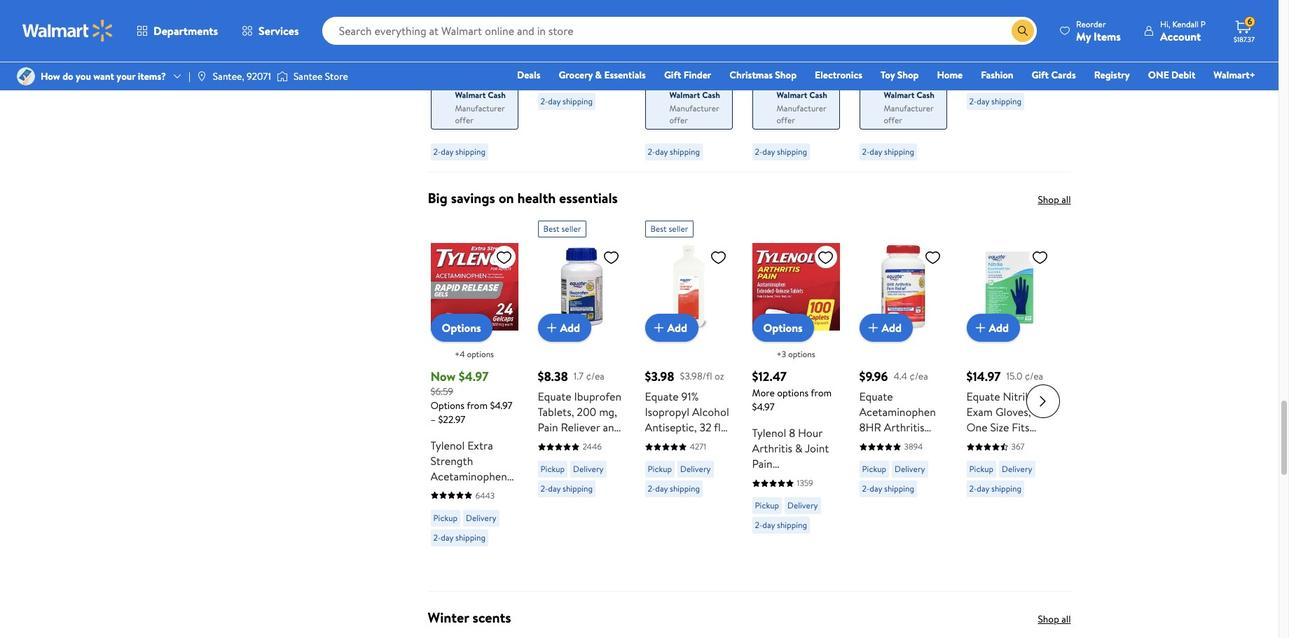 Task type: describe. For each thing, give the bounding box(es) containing it.
shop all link for big savings on health essentials
[[1038, 193, 1071, 207]]

best seller for $3.98
[[651, 223, 689, 235]]

delivery down 917 on the left top
[[573, 76, 604, 88]]

sugar
[[888, 2, 915, 17]]

hi, kendall p account
[[1161, 18, 1206, 44]]

product group containing ($50 value) old spice swagger holiday men's gift pack with body wash, dry spray, and 2in1 shampoo and conditioner
[[431, 0, 518, 166]]

departments button
[[125, 14, 230, 48]]

pain inside $9.96 4.4 ¢/ea equate acetaminophen 8hr arthritis pain relief extended- release caplets, 650 mg, 225 count
[[860, 435, 880, 451]]

joint
[[805, 441, 830, 456]]

oz down isopropyl
[[645, 435, 656, 451]]

pain inside tylenol 8 hour arthritis & joint pain acetaminophen caplets, 100 count
[[753, 456, 773, 472]]

finder
[[684, 68, 712, 82]]

count inside $9.96 4.4 ¢/ea equate acetaminophen 8hr arthritis pain relief extended- release caplets, 650 mg, 225 count
[[860, 497, 890, 513]]

product group containing axe phoenix holiday gift pack for men includes crushed mint & rosemary body spray, antiperspirant stick & body wash, 3 count
[[967, 0, 1055, 166]]

& right sage
[[564, 48, 571, 63]]

options inside now $4.97 $6.59 options from $4.97 – $22.97
[[431, 399, 465, 413]]

shop all for winter scents
[[1038, 612, 1071, 626]]

rapid
[[431, 484, 458, 500]]

my
[[1077, 28, 1092, 44]]

20 for dove sugar cookie liquid body wash for deep nourishment holiday treats limited edition, 20 oz
[[860, 109, 873, 125]]

$8.38
[[538, 368, 568, 386]]

$14.97 15.0 ¢/ea equate nitrile exam gloves, one size fits most, 100 count
[[967, 368, 1047, 451]]

+3
[[777, 349, 787, 360]]

value) for fiji
[[777, 2, 815, 17]]

account
[[1161, 28, 1202, 44]]

aluminum
[[753, 109, 802, 125]]

gift inside ($50 value) old spice fiji men's holiday gift pack with 2in1 shampoo and conditioner, body wash,  and aluminum free spray
[[792, 32, 811, 48]]

count inside axe phoenix holiday gift pack for men includes crushed mint & rosemary body spray, antiperspirant stick & body wash, 3 count
[[1007, 125, 1037, 140]]

gift finder link
[[658, 67, 718, 83]]

100 inside $14.97 15.0 ¢/ea equate nitrile exam gloves, one size fits most, 100 count
[[997, 435, 1014, 451]]

antiseptic,
[[645, 420, 697, 435]]

oz inside dove sugar cookie liquid body wash for deep nourishment holiday treats limited edition, 20 oz
[[875, 109, 886, 125]]

for inside axe phoenix holiday gift pack for men includes crushed mint & rosemary body spray, antiperspirant stick & body wash, 3 count
[[967, 32, 981, 48]]

add to favorites list, tylenol extra strength acetaminophen rapid release gels, 24 ct image
[[496, 249, 513, 267]]

essentials
[[605, 68, 646, 82]]

pain inside $8.38 1.7 ¢/ea equate ibuprofen tablets, 200 mg, pain reliever and fever reducer, 500 count
[[538, 420, 558, 435]]

best for $3.98
[[651, 223, 667, 235]]

all for big savings on health essentials
[[1062, 193, 1071, 207]]

delivery down 1210 on the top right of the page
[[1002, 76, 1033, 88]]

p
[[1201, 18, 1206, 30]]

toy shop link
[[875, 67, 926, 83]]

big
[[428, 189, 448, 208]]

200
[[577, 405, 597, 420]]

hi,
[[1161, 18, 1171, 30]]

body inside the dove peppermint bark liquid body wash for deep nourishment holiday treats limited edition, 20 oz
[[701, 17, 726, 32]]

+3 options
[[777, 349, 816, 360]]

($50 value) old spice swagger holiday men's gift pack with body wash, dry spray, and 2in1 shampoo and conditioner
[[431, 2, 514, 125]]

walmart+
[[1214, 68, 1256, 82]]

$4.97 inside $12.47 more options from $4.97
[[753, 400, 775, 414]]

items
[[1094, 28, 1122, 44]]

relief
[[883, 435, 911, 451]]

gift inside axe apollo holiday gift pack for men includes sage & cedarwood body spray, antiperspirant deodorant stick & body wash, 3 count
[[577, 17, 596, 32]]

fever
[[538, 435, 565, 451]]

all for winter scents
[[1062, 612, 1071, 626]]

($50 for ($50 value) old spice fiji men's holiday gift pack with 2in1 shampoo and conditioner, body wash,  and aluminum free spray
[[753, 2, 775, 17]]

extra
[[468, 438, 493, 453]]

christmas shop link
[[724, 67, 803, 83]]

offer for ($50 value) old spice fiji men's holiday gift pack with 2in1 shampoo and conditioner, body wash,  and aluminum free spray
[[777, 114, 796, 126]]

oz right '$3.98/fl' at bottom
[[715, 369, 725, 383]]

options inside $12.47 more options from $4.97
[[778, 386, 809, 400]]

367
[[1012, 441, 1025, 453]]

495
[[797, 53, 812, 65]]

1 horizontal spatial $4.97
[[490, 399, 513, 413]]

get $1.50 walmart cash checkbox for dove sugar cookie liquid body wash for deep nourishment holiday treats limited edition, 20 oz
[[863, 75, 876, 88]]

get for dove peppermint bark liquid body wash for deep nourishment holiday treats limited edition, 20 oz
[[670, 75, 683, 87]]

store
[[325, 69, 348, 83]]

holiday inside ($50 value) old spice swagger holiday men's gift pack with body wash, dry spray, and 2in1 shampoo and conditioner
[[431, 32, 467, 48]]

add button for $8.38
[[538, 314, 592, 342]]

4.4
[[894, 369, 908, 383]]

add to cart image for $3.98
[[651, 320, 668, 337]]

456
[[476, 53, 490, 65]]

best for $8.38
[[544, 223, 560, 235]]

walmart for dove sugar cookie liquid body wash for deep nourishment holiday treats limited edition, 20 oz
[[884, 89, 915, 101]]

add to cart image for $9.96
[[865, 320, 882, 337]]

add for $3.98
[[668, 320, 688, 336]]

release inside $9.96 4.4 ¢/ea equate acetaminophen 8hr arthritis pain relief extended- release caplets, 650 mg, 225 count
[[860, 466, 897, 482]]

mint
[[1010, 48, 1033, 63]]

2in1 inside ($50 value) old spice fiji men's holiday gift pack with 2in1 shampoo and conditioner, body wash,  and aluminum free spray
[[776, 48, 794, 63]]

gift cards link
[[1026, 67, 1083, 83]]

cedarwood
[[538, 63, 594, 79]]

shop all link for winter scents
[[1038, 612, 1071, 626]]

edition, for dove peppermint bark liquid body wash for deep nourishment holiday treats limited edition, 20 oz
[[684, 79, 721, 94]]

phoenix
[[990, 2, 1029, 17]]

big savings on health essentials
[[428, 189, 618, 208]]

old for ($50 value) old spice swagger holiday men's gift pack with body wash, dry spray, and 2in1 shampoo and conditioner
[[496, 2, 514, 17]]

peppermint
[[674, 2, 731, 17]]

one
[[1149, 68, 1170, 82]]

gift inside ($50 value) old spice swagger holiday men's gift pack with body wash, dry spray, and 2in1 shampoo and conditioner
[[431, 48, 450, 63]]

how
[[41, 69, 60, 83]]

toy shop
[[881, 68, 919, 82]]

nourishment for cookie
[[860, 63, 923, 79]]

acetaminophen inside tylenol 8 hour arthritis & joint pain acetaminophen caplets, 100 count
[[753, 472, 829, 487]]

holiday inside dove sugar cookie liquid body wash for deep nourishment holiday treats limited edition, 20 oz
[[860, 79, 896, 94]]

conditioner,
[[753, 79, 813, 94]]

pack inside ($50 value) old spice swagger holiday men's gift pack with body wash, dry spray, and 2in1 shampoo and conditioner
[[453, 48, 476, 63]]

cash for dove peppermint bark liquid body wash for deep nourishment holiday treats limited edition, 20 oz
[[703, 89, 721, 101]]

spray, for wash,
[[431, 79, 460, 94]]

product group containing $12.47
[[753, 215, 840, 586]]

ibuprofen
[[574, 389, 622, 405]]

equate for $8.38
[[538, 389, 572, 405]]

options for now
[[442, 320, 481, 336]]

most,
[[967, 435, 994, 451]]

axe for axe phoenix holiday gift pack for men includes crushed mint & rosemary body spray, antiperspirant stick & body wash, 3 count
[[967, 2, 987, 17]]

axe for axe apollo holiday gift pack for men includes sage & cedarwood body spray, antiperspirant deodorant stick & body wash, 3 count
[[538, 2, 558, 17]]

add for $9.96
[[882, 320, 902, 336]]

acetaminophen inside $9.96 4.4 ¢/ea equate acetaminophen 8hr arthritis pain relief extended- release caplets, 650 mg, 225 count
[[860, 405, 936, 420]]

one debit link
[[1142, 67, 1202, 83]]

dove for bark
[[645, 2, 671, 17]]

500
[[538, 451, 558, 466]]

3 add to cart image from the left
[[973, 320, 989, 337]]

grocery & essentials
[[559, 68, 646, 82]]

now $4.97 $6.59 options from $4.97 – $22.97
[[431, 368, 513, 427]]

4271
[[690, 441, 707, 453]]

santee store
[[294, 69, 348, 83]]

apollo
[[561, 2, 593, 17]]

walmart inside 'get $2.00 walmart cash manufacturer offer'
[[455, 89, 486, 101]]

product group containing ($50 value) old spice fiji men's holiday gift pack with 2in1 shampoo and conditioner, body wash,  and aluminum free spray
[[753, 0, 840, 166]]

registry
[[1095, 68, 1131, 82]]

body inside ($50 value) old spice fiji men's holiday gift pack with 2in1 shampoo and conditioner, body wash,  and aluminum free spray
[[753, 94, 777, 109]]

add to favorites list, equate 91% isopropyl alcohol antiseptic, 32 fl oz image
[[710, 249, 727, 267]]

from inside now $4.97 $6.59 options from $4.97 – $22.97
[[467, 399, 488, 413]]

seller for $3.98
[[669, 223, 689, 235]]

tylenol for $4.97
[[431, 438, 465, 453]]

caplets, inside tylenol 8 hour arthritis & joint pain acetaminophen caplets, 100 count
[[753, 487, 792, 503]]

$8.38 1.7 ¢/ea equate ibuprofen tablets, 200 mg, pain reliever and fever reducer, 500 count
[[538, 368, 622, 466]]

toy
[[881, 68, 895, 82]]

+4 options
[[455, 349, 494, 360]]

axe apollo holiday gift pack for men includes sage & cedarwood body spray, antiperspirant deodorant stick & body wash, 3 count
[[538, 2, 622, 156]]

arthritis inside tylenol 8 hour arthritis & joint pain acetaminophen caplets, 100 count
[[753, 441, 793, 456]]

wash for bark
[[645, 32, 671, 48]]

product group containing $9.96
[[860, 215, 947, 586]]

gift left "finder"
[[664, 68, 682, 82]]

offer inside 'get $2.00 walmart cash manufacturer offer'
[[455, 114, 474, 126]]

& right grocery
[[596, 68, 602, 82]]

count inside $14.97 15.0 ¢/ea equate nitrile exam gloves, one size fits most, 100 count
[[1017, 435, 1047, 451]]

3 for axe phoenix holiday gift pack for men includes crushed mint & rosemary body spray, antiperspirant stick & body wash, 3 count
[[998, 125, 1004, 140]]

pack inside axe apollo holiday gift pack for men includes sage & cedarwood body spray, antiperspirant deodorant stick & body wash, 3 count
[[599, 17, 622, 32]]

cash for ($50 value) old spice fiji men's holiday gift pack with 2in1 shampoo and conditioner, body wash,  and aluminum free spray
[[810, 89, 828, 101]]

wash, inside ($50 value) old spice swagger holiday men's gift pack with body wash, dry spray, and 2in1 shampoo and conditioner
[[458, 63, 486, 79]]

men for crushed
[[984, 32, 1006, 48]]

wash, inside axe apollo holiday gift pack for men includes sage & cedarwood body spray, antiperspirant deodorant stick & body wash, 3 count
[[576, 125, 604, 140]]

caplets, inside $9.96 4.4 ¢/ea equate acetaminophen 8hr arthritis pain relief extended- release caplets, 650 mg, 225 count
[[900, 466, 939, 482]]

add to favorites list, equate nitrile exam gloves, one size fits most, 100 count image
[[1032, 249, 1049, 267]]

& down deals link
[[538, 125, 545, 140]]

count inside axe apollo holiday gift pack for men includes sage & cedarwood body spray, antiperspirant deodorant stick & body wash, 3 count
[[538, 140, 568, 156]]

91%
[[682, 389, 699, 405]]

essentials
[[559, 189, 618, 208]]

add to cart image
[[544, 320, 560, 337]]

holiday inside the dove peppermint bark liquid body wash for deep nourishment holiday treats limited edition, 20 oz
[[645, 63, 682, 79]]

body inside dove sugar cookie liquid body wash for deep nourishment holiday treats limited edition, 20 oz
[[860, 32, 884, 48]]

for inside axe apollo holiday gift pack for men includes sage & cedarwood body spray, antiperspirant deodorant stick & body wash, 3 count
[[538, 32, 552, 48]]

product group containing $3.98
[[645, 215, 733, 586]]

$187.37
[[1234, 34, 1255, 44]]

equate for $3.98
[[645, 389, 679, 405]]

now
[[431, 368, 456, 386]]

tylenol extra strength acetaminophen rapid release gels, 24 ct
[[431, 438, 507, 515]]

holiday inside ($50 value) old spice fiji men's holiday gift pack with 2in1 shampoo and conditioner, body wash,  and aluminum free spray
[[753, 32, 789, 48]]

grocery & essentials link
[[553, 67, 653, 83]]

for inside the dove peppermint bark liquid body wash for deep nourishment holiday treats limited edition, 20 oz
[[673, 32, 688, 48]]

deodorant
[[538, 109, 591, 125]]

home
[[938, 68, 963, 82]]

cash for dove sugar cookie liquid body wash for deep nourishment holiday treats limited edition, 20 oz
[[917, 89, 935, 101]]

3894
[[905, 441, 924, 453]]

debit
[[1172, 68, 1196, 82]]

spray, inside axe apollo holiday gift pack for men includes sage & cedarwood body spray, antiperspirant deodorant stick & body wash, 3 count
[[538, 79, 567, 94]]

mg, inside $9.96 4.4 ¢/ea equate acetaminophen 8hr arthritis pain relief extended- release caplets, 650 mg, 225 count
[[882, 482, 900, 497]]

add to favorites list, tylenol 8 hour arthritis & joint pain acetaminophen caplets, 100 count image
[[818, 249, 835, 267]]

equate nitrile exam gloves, one size fits most, 100 count image
[[967, 243, 1055, 331]]

add button for $9.96
[[860, 314, 913, 342]]

services
[[259, 23, 299, 39]]

for inside dove sugar cookie liquid body wash for deep nourishment holiday treats limited edition, 20 oz
[[915, 32, 930, 48]]

limited for dove peppermint bark liquid body wash for deep nourishment holiday treats limited edition, 20 oz
[[645, 79, 682, 94]]

and inside $8.38 1.7 ¢/ea equate ibuprofen tablets, 200 mg, pain reliever and fever reducer, 500 count
[[603, 420, 621, 435]]

get $1.50 walmart cash for dove peppermint bark liquid body wash for deep nourishment holiday treats limited edition, 20 oz
[[670, 75, 721, 101]]

swagger
[[459, 17, 501, 32]]

fits
[[1012, 420, 1030, 435]]

equate acetaminophen 8hr arthritis pain relief extended-release caplets, 650 mg, 225 count image
[[860, 243, 947, 331]]

6 $187.37
[[1234, 16, 1255, 44]]

manufacturer for dove peppermint bark liquid body wash for deep nourishment holiday treats limited edition, 20 oz
[[670, 102, 719, 114]]

cards
[[1052, 68, 1077, 82]]

deep for cookie
[[860, 48, 886, 63]]

winter
[[428, 608, 469, 627]]

equate inside $14.97 15.0 ¢/ea equate nitrile exam gloves, one size fits most, 100 count
[[967, 389, 1001, 405]]

equate 91% isopropyl alcohol antiseptic, 32 fl oz image
[[645, 243, 733, 331]]

options link for $12.47
[[753, 314, 814, 342]]

alcohol
[[693, 405, 730, 420]]

items?
[[138, 69, 166, 83]]

32
[[700, 420, 712, 435]]

from inside $12.47 more options from $4.97
[[811, 386, 832, 400]]

$2.00 for get $2.00 walmart cash
[[793, 75, 813, 87]]

3 for axe apollo holiday gift pack for men includes sage & cedarwood body spray, antiperspirant deodorant stick & body wash, 3 count
[[606, 125, 612, 140]]

8hr
[[860, 420, 882, 435]]

how do you want your items?
[[41, 69, 166, 83]]

fiji
[[781, 17, 795, 32]]

¢/ea for $8.38
[[586, 369, 605, 383]]

add for $8.38
[[560, 320, 580, 336]]

$6.59
[[431, 385, 454, 399]]

your
[[117, 69, 136, 83]]

manufacturer for ($50 value) old spice fiji men's holiday gift pack with 2in1 shampoo and conditioner, body wash,  and aluminum free spray
[[777, 102, 827, 114]]

delivery down 367
[[1002, 463, 1033, 475]]

next slide for product carousel list image
[[1027, 0, 1060, 15]]



Task type: locate. For each thing, give the bounding box(es) containing it.
1 antiperspirant from the left
[[538, 94, 608, 109]]

limited inside dove sugar cookie liquid body wash for deep nourishment holiday treats limited edition, 20 oz
[[860, 94, 896, 109]]

¢/ea right 4.4
[[910, 369, 929, 383]]

1 walmart from the left
[[455, 89, 486, 101]]

dove inside dove sugar cookie liquid body wash for deep nourishment holiday treats limited edition, 20 oz
[[860, 2, 885, 17]]

1 shop all link from the top
[[1038, 193, 1071, 207]]

oz inside the dove peppermint bark liquid body wash for deep nourishment holiday treats limited edition, 20 oz
[[661, 94, 672, 109]]

1 add button from the left
[[538, 314, 592, 342]]

add up 1.7
[[560, 320, 580, 336]]

2 stick from the left
[[967, 109, 991, 125]]

0 horizontal spatial $4.97
[[459, 368, 489, 386]]

dove sugar cookie liquid body wash for deep nourishment holiday treats limited edition, 20 oz
[[860, 2, 936, 125]]

equate down "$14.97"
[[967, 389, 1001, 405]]

walmart up the aluminum
[[777, 89, 808, 101]]

1 horizontal spatial liquid
[[897, 17, 926, 32]]

add button up 4.4
[[860, 314, 913, 342]]

1 vertical spatial all
[[1062, 612, 1071, 626]]

$2.00 for get $2.00 walmart cash manufacturer offer
[[471, 75, 492, 87]]

1 dove from the left
[[645, 2, 671, 17]]

1 horizontal spatial deep
[[860, 48, 886, 63]]

$12.47 more options from $4.97
[[753, 368, 832, 414]]

6
[[1248, 16, 1253, 27]]

equate ibuprofen tablets, 200 mg, pain reliever and fever reducer, 500 count image
[[538, 243, 626, 331]]

0 vertical spatial shop all link
[[1038, 193, 1071, 207]]

1 liquid from the left
[[670, 17, 699, 32]]

liquid for peppermint
[[670, 17, 699, 32]]

edition, for dove sugar cookie liquid body wash for deep nourishment holiday treats limited edition, 20 oz
[[899, 94, 936, 109]]

winter scents
[[428, 608, 511, 627]]

0 horizontal spatial shampoo
[[431, 94, 476, 109]]

2 walmart from the left
[[670, 89, 701, 101]]

add up '$3.98/fl' at bottom
[[668, 320, 688, 336]]

liquid inside the dove peppermint bark liquid body wash for deep nourishment holiday treats limited edition, 20 oz
[[670, 17, 699, 32]]

manufacturer offer for dove sugar cookie liquid body wash for deep nourishment holiday treats limited edition, 20 oz
[[884, 102, 934, 126]]

0 horizontal spatial get $2.00 walmart cash walmart plus, element
[[434, 74, 506, 102]]

2 get $1.50 walmart cash checkbox from the left
[[863, 75, 876, 88]]

get $2.00 walmart cash manufacturer offer
[[455, 75, 506, 126]]

stick for antiperspirant
[[967, 109, 991, 125]]

manufacturer offer down get $2.00 walmart cash
[[777, 102, 827, 126]]

gift inside axe phoenix holiday gift pack for men includes crushed mint & rosemary body spray, antiperspirant stick & body wash, 3 count
[[1006, 17, 1025, 32]]

mg, inside $8.38 1.7 ¢/ea equate ibuprofen tablets, 200 mg, pain reliever and fever reducer, 500 count
[[599, 405, 618, 420]]

spray, inside ($50 value) old spice swagger holiday men's gift pack with body wash, dry spray, and 2in1 shampoo and conditioner
[[431, 79, 460, 94]]

old inside ($50 value) old spice fiji men's holiday gift pack with 2in1 shampoo and conditioner, body wash,  and aluminum free spray
[[818, 2, 836, 17]]

one
[[967, 420, 988, 435]]

deep up "toy"
[[860, 48, 886, 63]]

treats right "toy"
[[899, 79, 928, 94]]

2 manufacturer from the left
[[670, 102, 719, 114]]

stick for deodorant
[[593, 109, 617, 125]]

men inside axe apollo holiday gift pack for men includes sage & cedarwood body spray, antiperspirant deodorant stick & body wash, 3 count
[[555, 32, 577, 48]]

1 vertical spatial shampoo
[[431, 94, 476, 109]]

cash inside 'get $2.00 walmart cash manufacturer offer'
[[488, 89, 506, 101]]

add up 4.4
[[882, 320, 902, 336]]

get $1.50 walmart cash checkbox for dove peppermint bark liquid body wash for deep nourishment holiday treats limited edition, 20 oz
[[649, 75, 661, 88]]

4 manufacturer from the left
[[884, 102, 934, 114]]

cash up free on the top of the page
[[810, 89, 828, 101]]

1 $2.00 from the left
[[471, 75, 492, 87]]

2 horizontal spatial spray,
[[967, 79, 996, 94]]

tylenol extra strength acetaminophen rapid release gels, 24 ct image
[[431, 243, 518, 331]]

 image for santee, 92071
[[196, 71, 207, 82]]

best down health
[[544, 223, 560, 235]]

all
[[1062, 193, 1071, 207], [1062, 612, 1071, 626]]

edition, inside the dove peppermint bark liquid body wash for deep nourishment holiday treats limited edition, 20 oz
[[684, 79, 721, 94]]

includes for &
[[1008, 32, 1048, 48]]

santee,
[[213, 69, 244, 83]]

gift up "495"
[[792, 32, 811, 48]]

0 horizontal spatial ($50
[[431, 2, 453, 17]]

2 horizontal spatial add to cart image
[[973, 320, 989, 337]]

men's inside ($50 value) old spice fiji men's holiday gift pack with 2in1 shampoo and conditioner, body wash,  and aluminum free spray
[[798, 17, 826, 32]]

tylenol 8 hour arthritis & joint pain acetaminophen caplets, 100 count image
[[753, 243, 840, 331]]

wash, inside axe phoenix holiday gift pack for men includes crushed mint & rosemary body spray, antiperspirant stick & body wash, 3 count
[[967, 125, 995, 140]]

1 horizontal spatial caplets,
[[900, 466, 939, 482]]

0 horizontal spatial get $1.50 walmart cash walmart plus, element
[[649, 74, 721, 102]]

walmart down gift finder
[[670, 89, 701, 101]]

add button for $3.98
[[645, 314, 699, 342]]

4 offer from the left
[[884, 114, 903, 126]]

150 for bark
[[690, 53, 703, 65]]

¢/ea inside $14.97 15.0 ¢/ea equate nitrile exam gloves, one size fits most, 100 count
[[1025, 369, 1044, 383]]

mg, right 200 at the left bottom
[[599, 405, 618, 420]]

1 horizontal spatial value)
[[777, 2, 815, 17]]

product group containing axe apollo holiday gift pack for men includes sage & cedarwood body spray, antiperspirant deodorant stick & body wash, 3 count
[[538, 0, 626, 166]]

2 ¢/ea from the left
[[910, 369, 929, 383]]

get $2.00 walmart cash walmart plus, element for body
[[756, 74, 828, 102]]

add to favorites list, equate acetaminophen 8hr arthritis pain relief extended-release caplets, 650 mg, 225 count image
[[925, 249, 942, 267]]

get $1.50 walmart cash for dove sugar cookie liquid body wash for deep nourishment holiday treats limited edition, 20 oz
[[884, 75, 935, 101]]

1 horizontal spatial 20
[[860, 109, 873, 125]]

holiday inside axe apollo holiday gift pack for men includes sage & cedarwood body spray, antiperspirant deodorant stick & body wash, 3 count
[[538, 17, 575, 32]]

1 vertical spatial arthritis
[[753, 441, 793, 456]]

fashion
[[982, 68, 1014, 82]]

($50 left fiji
[[753, 2, 775, 17]]

do
[[62, 69, 73, 83]]

pack right apollo
[[599, 17, 622, 32]]

1 men from the left
[[555, 32, 577, 48]]

arthritis
[[885, 420, 925, 435], [753, 441, 793, 456]]

cash down "dry"
[[488, 89, 506, 101]]

1 vertical spatial shop all link
[[1038, 612, 1071, 626]]

bark
[[645, 17, 667, 32]]

antiperspirant down grocery
[[538, 94, 608, 109]]

1 horizontal spatial 150
[[905, 53, 917, 65]]

options link
[[431, 314, 493, 342], [753, 314, 814, 342]]

3 right deodorant
[[606, 125, 612, 140]]

2 manufacturer offer from the left
[[777, 102, 827, 126]]

tablets,
[[538, 405, 574, 420]]

0 horizontal spatial tylenol
[[431, 438, 465, 453]]

2 men from the left
[[984, 32, 1006, 48]]

add button up the $8.38
[[538, 314, 592, 342]]

registry link
[[1088, 67, 1137, 83]]

0 horizontal spatial get $1.50 walmart cash
[[670, 75, 721, 101]]

value) up the 456
[[456, 2, 494, 17]]

0 horizontal spatial mg,
[[599, 405, 618, 420]]

walmart up conditioner
[[455, 89, 486, 101]]

tylenol inside tylenol 8 hour arthritis & joint pain acetaminophen caplets, 100 count
[[753, 426, 787, 441]]

0 horizontal spatial axe
[[538, 2, 558, 17]]

2 add from the left
[[668, 320, 688, 336]]

delivery down 2446
[[573, 463, 604, 475]]

product group containing dove peppermint bark liquid body wash for deep nourishment holiday treats limited edition, 20 oz
[[645, 0, 733, 166]]

1 shop all from the top
[[1038, 193, 1071, 207]]

pack up electronics
[[814, 32, 836, 48]]

1 horizontal spatial includes
[[1008, 32, 1048, 48]]

includes up 917 on the left top
[[579, 32, 619, 48]]

best seller up equate 91% isopropyl alcohol antiseptic, 32 fl oz image
[[651, 223, 689, 235]]

4 get from the left
[[884, 75, 898, 87]]

1 horizontal spatial $1.50
[[900, 75, 919, 87]]

dove left peppermint
[[645, 2, 671, 17]]

pack
[[599, 17, 622, 32], [1028, 17, 1051, 32], [814, 32, 836, 48], [453, 48, 476, 63]]

Walmart Site-Wide search field
[[322, 17, 1038, 45]]

pack inside axe phoenix holiday gift pack for men includes crushed mint & rosemary body spray, antiperspirant stick & body wash, 3 count
[[1028, 17, 1051, 32]]

delivery down 4271
[[681, 463, 711, 475]]

20 down essentials
[[645, 94, 658, 109]]

1 wash from the left
[[645, 32, 671, 48]]

2 includes from the left
[[1008, 32, 1048, 48]]

20 inside the dove peppermint bark liquid body wash for deep nourishment holiday treats limited edition, 20 oz
[[645, 94, 658, 109]]

$2.00 down "495"
[[793, 75, 813, 87]]

24
[[458, 500, 470, 515]]

1 horizontal spatial add to cart image
[[865, 320, 882, 337]]

pack left the 456
[[453, 48, 476, 63]]

3 down fashion link
[[998, 125, 1004, 140]]

cash down home link
[[917, 89, 935, 101]]

seller
[[562, 223, 581, 235], [669, 223, 689, 235]]

pain left joint
[[753, 456, 773, 472]]

release
[[860, 466, 897, 482], [461, 484, 498, 500]]

2 options link from the left
[[753, 314, 814, 342]]

men up cedarwood
[[555, 32, 577, 48]]

4 walmart from the left
[[884, 89, 915, 101]]

1 vertical spatial shop all
[[1038, 612, 1071, 626]]

1 horizontal spatial  image
[[277, 69, 288, 83]]

0 horizontal spatial liquid
[[670, 17, 699, 32]]

1 horizontal spatial dove
[[860, 2, 885, 17]]

1 horizontal spatial edition,
[[899, 94, 936, 109]]

shampoo inside ($50 value) old spice swagger holiday men's gift pack with body wash, dry spray, and 2in1 shampoo and conditioner
[[431, 94, 476, 109]]

manufacturer offer for ($50 value) old spice fiji men's holiday gift pack with 2in1 shampoo and conditioner, body wash,  and aluminum free spray
[[777, 102, 827, 126]]

2 shop all from the top
[[1038, 612, 1071, 626]]

2 seller from the left
[[669, 223, 689, 235]]

with for wash,
[[478, 48, 499, 63]]

gift up mint
[[1006, 17, 1025, 32]]

shop all
[[1038, 193, 1071, 207], [1038, 612, 1071, 626]]

2 horizontal spatial pain
[[860, 435, 880, 451]]

1 get $1.50 walmart cash walmart plus, element from the left
[[649, 74, 721, 102]]

add to favorites list, equate ibuprofen tablets, 200 mg, pain reliever and fever reducer, 500 count image
[[603, 249, 620, 267]]

2 shop all link from the top
[[1038, 612, 1071, 626]]

product group containing $8.38
[[538, 215, 626, 586]]

1 horizontal spatial antiperspirant
[[967, 94, 1037, 109]]

limited inside the dove peppermint bark liquid body wash for deep nourishment holiday treats limited edition, 20 oz
[[645, 79, 682, 94]]

search icon image
[[1018, 25, 1029, 36]]

walmart for ($50 value) old spice fiji men's holiday gift pack with 2in1 shampoo and conditioner, body wash,  and aluminum free spray
[[777, 89, 808, 101]]

product group containing now $4.97
[[431, 215, 518, 586]]

men inside axe phoenix holiday gift pack for men includes crushed mint & rosemary body spray, antiperspirant stick & body wash, 3 count
[[984, 32, 1006, 48]]

shop all for big savings on health essentials
[[1038, 193, 1071, 207]]

2 with from the left
[[753, 48, 773, 63]]

free
[[804, 109, 826, 125]]

0 horizontal spatial spray,
[[431, 79, 460, 94]]

reducer,
[[568, 435, 611, 451]]

2 spray, from the left
[[538, 79, 567, 94]]

1 vertical spatial mg,
[[882, 482, 900, 497]]

nourishment inside dove sugar cookie liquid body wash for deep nourishment holiday treats limited edition, 20 oz
[[860, 63, 923, 79]]

1 get $1.50 walmart cash checkbox from the left
[[649, 75, 661, 88]]

grocery
[[559, 68, 593, 82]]

deep down peppermint
[[690, 32, 717, 48]]

arthritis inside $9.96 4.4 ¢/ea equate acetaminophen 8hr arthritis pain relief extended- release caplets, 650 mg, 225 count
[[885, 420, 925, 435]]

get $2.00 walmart cash
[[777, 75, 828, 101]]

2-day shipping
[[541, 95, 593, 107], [970, 95, 1022, 107], [434, 146, 486, 158], [648, 146, 700, 158], [755, 146, 808, 158], [863, 146, 915, 158], [541, 483, 593, 495], [648, 483, 700, 495], [863, 483, 915, 495], [970, 483, 1022, 495], [755, 520, 808, 531], [434, 532, 486, 544]]

count inside tylenol 8 hour arthritis & joint pain acetaminophen caplets, 100 count
[[753, 503, 783, 518]]

1 vertical spatial caplets,
[[753, 487, 792, 503]]

1 axe from the left
[[538, 2, 558, 17]]

rosemary
[[967, 63, 1015, 79]]

2 horizontal spatial acetaminophen
[[860, 405, 936, 420]]

 image for santee store
[[277, 69, 288, 83]]

$1.50
[[685, 75, 704, 87], [900, 75, 919, 87]]

includes inside axe phoenix holiday gift pack for men includes crushed mint & rosemary body spray, antiperspirant stick & body wash, 3 count
[[1008, 32, 1048, 48]]

arthritis up the 3894
[[885, 420, 925, 435]]

$1.50 for dove peppermint bark liquid body wash for deep nourishment holiday treats limited edition, 20 oz
[[685, 75, 704, 87]]

men's up the 456
[[470, 32, 498, 48]]

1 all from the top
[[1062, 193, 1071, 207]]

christmas
[[730, 68, 773, 82]]

axe
[[538, 2, 558, 17], [967, 2, 987, 17]]

best seller for $8.38
[[544, 223, 581, 235]]

1 3 from the left
[[606, 125, 612, 140]]

cash inside get $2.00 walmart cash
[[810, 89, 828, 101]]

1 get $2.00 walmart cash walmart plus, element from the left
[[434, 74, 506, 102]]

1 horizontal spatial ($50
[[753, 2, 775, 17]]

1 add to cart image from the left
[[651, 320, 668, 337]]

walmart for dove peppermint bark liquid body wash for deep nourishment holiday treats limited edition, 20 oz
[[670, 89, 701, 101]]

0 horizontal spatial $2.00
[[471, 75, 492, 87]]

conditioner
[[431, 109, 489, 125]]

acetaminophen up the 6443
[[431, 469, 507, 484]]

4 cash from the left
[[917, 89, 935, 101]]

edition, down toy shop
[[899, 94, 936, 109]]

body inside ($50 value) old spice swagger holiday men's gift pack with body wash, dry spray, and 2in1 shampoo and conditioner
[[431, 63, 455, 79]]

2 for from the left
[[673, 32, 688, 48]]

2 get from the left
[[670, 75, 683, 87]]

0 horizontal spatial men's
[[470, 32, 498, 48]]

4 for from the left
[[967, 32, 981, 48]]

mg,
[[599, 405, 618, 420], [882, 482, 900, 497]]

& right mint
[[1036, 48, 1043, 63]]

on
[[499, 189, 514, 208]]

2 all from the top
[[1062, 612, 1071, 626]]

equate inside the $3.98 $3.98/fl oz equate 91% isopropyl alcohol antiseptic, 32 fl oz
[[645, 389, 679, 405]]

wash for cookie
[[887, 32, 913, 48]]

1 horizontal spatial mg,
[[882, 482, 900, 497]]

3 spray, from the left
[[967, 79, 996, 94]]

2 horizontal spatial $4.97
[[753, 400, 775, 414]]

1 seller from the left
[[562, 223, 581, 235]]

3 add from the left
[[882, 320, 902, 336]]

1 options link from the left
[[431, 314, 493, 342]]

2-
[[541, 95, 548, 107], [970, 95, 977, 107], [434, 146, 441, 158], [648, 146, 656, 158], [755, 146, 763, 158], [863, 146, 870, 158], [541, 483, 548, 495], [648, 483, 656, 495], [863, 483, 870, 495], [970, 483, 977, 495], [755, 520, 763, 531], [434, 532, 441, 544]]

0 horizontal spatial caplets,
[[753, 487, 792, 503]]

0 vertical spatial caplets,
[[900, 466, 939, 482]]

1 horizontal spatial old
[[818, 2, 836, 17]]

get $1.50 walmart cash walmart plus, element for dove peppermint bark liquid body wash for deep nourishment holiday treats limited edition, 20 oz
[[649, 74, 721, 102]]

3 offer from the left
[[777, 114, 796, 126]]

wash, inside ($50 value) old spice fiji men's holiday gift pack with 2in1 shampoo and conditioner, body wash,  and aluminum free spray
[[780, 94, 808, 109]]

spray, for rosemary
[[967, 79, 996, 94]]

1 horizontal spatial wash
[[887, 32, 913, 48]]

0 horizontal spatial stick
[[593, 109, 617, 125]]

for up cedarwood
[[538, 32, 552, 48]]

1 horizontal spatial 100
[[997, 435, 1014, 451]]

Get $1.50 Walmart Cash checkbox
[[649, 75, 661, 88], [863, 75, 876, 88]]

1 old from the left
[[496, 2, 514, 17]]

$9.96 4.4 ¢/ea equate acetaminophen 8hr arthritis pain relief extended- release caplets, 650 mg, 225 count
[[860, 368, 939, 513]]

holiday inside axe phoenix holiday gift pack for men includes crushed mint & rosemary body spray, antiperspirant stick & body wash, 3 count
[[967, 17, 1004, 32]]

get $2.00 walmart cash walmart plus, element for and
[[434, 74, 506, 102]]

1 horizontal spatial men
[[984, 32, 1006, 48]]

2in1 inside ($50 value) old spice swagger holiday men's gift pack with body wash, dry spray, and 2in1 shampoo and conditioner
[[483, 79, 501, 94]]

release inside tylenol extra strength acetaminophen rapid release gels, 24 ct
[[461, 484, 498, 500]]

nitrile
[[1004, 389, 1034, 405]]

oz down "toy"
[[875, 109, 886, 125]]

Get $2.00 Walmart Cash checkbox
[[756, 75, 769, 88]]

0 horizontal spatial 100
[[795, 487, 812, 503]]

1 horizontal spatial arthritis
[[885, 420, 925, 435]]

deep inside dove sugar cookie liquid body wash for deep nourishment holiday treats limited edition, 20 oz
[[860, 48, 886, 63]]

dove
[[645, 2, 671, 17], [860, 2, 885, 17]]

($50 for ($50 value) old spice swagger holiday men's gift pack with body wash, dry spray, and 2in1 shampoo and conditioner
[[431, 2, 453, 17]]

options up +4
[[442, 320, 481, 336]]

1 manufacturer offer from the left
[[670, 102, 719, 126]]

2 value) from the left
[[777, 2, 815, 17]]

wash up gift finder link
[[645, 32, 671, 48]]

spice left swagger
[[431, 17, 457, 32]]

150 for cookie
[[905, 53, 917, 65]]

1 horizontal spatial best
[[651, 223, 667, 235]]

caplets, left 1359
[[753, 487, 792, 503]]

¢/ea inside $9.96 4.4 ¢/ea equate acetaminophen 8hr arthritis pain relief extended- release caplets, 650 mg, 225 count
[[910, 369, 929, 383]]

get for dove sugar cookie liquid body wash for deep nourishment holiday treats limited edition, 20 oz
[[884, 75, 898, 87]]

spice inside ($50 value) old spice fiji men's holiday gift pack with 2in1 shampoo and conditioner, body wash,  and aluminum free spray
[[753, 17, 779, 32]]

3 get from the left
[[777, 75, 791, 87]]

walmart inside get $2.00 walmart cash
[[777, 89, 808, 101]]

departments
[[154, 23, 218, 39]]

spice inside ($50 value) old spice swagger holiday men's gift pack with body wash, dry spray, and 2in1 shampoo and conditioner
[[431, 17, 457, 32]]

includes
[[579, 32, 619, 48], [1008, 32, 1048, 48]]

shop all link
[[1038, 193, 1071, 207], [1038, 612, 1071, 626]]

value) inside ($50 value) old spice swagger holiday men's gift pack with body wash, dry spray, and 2in1 shampoo and conditioner
[[456, 2, 494, 17]]

$2.00 inside get $2.00 walmart cash
[[793, 75, 813, 87]]

old inside ($50 value) old spice swagger holiday men's gift pack with body wash, dry spray, and 2in1 shampoo and conditioner
[[496, 2, 514, 17]]

20 down electronics link
[[860, 109, 873, 125]]

2 spice from the left
[[753, 17, 779, 32]]

get for ($50 value) old spice fiji men's holiday gift pack with 2in1 shampoo and conditioner, body wash,  and aluminum free spray
[[777, 75, 791, 87]]

gift finder
[[664, 68, 712, 82]]

2 dove from the left
[[860, 2, 885, 17]]

deep inside the dove peppermint bark liquid body wash for deep nourishment holiday treats limited edition, 20 oz
[[690, 32, 717, 48]]

1 get from the left
[[455, 75, 469, 87]]

gift left the 456
[[431, 48, 450, 63]]

0 horizontal spatial pain
[[538, 420, 558, 435]]

get $1.50 walmart cash
[[670, 75, 721, 101], [884, 75, 935, 101]]

1 $1.50 from the left
[[685, 75, 704, 87]]

20 for dove peppermint bark liquid body wash for deep nourishment holiday treats limited edition, 20 oz
[[645, 94, 658, 109]]

antiperspirant inside axe apollo holiday gift pack for men includes sage & cedarwood body spray, antiperspirant deodorant stick & body wash, 3 count
[[538, 94, 608, 109]]

1 stick from the left
[[593, 109, 617, 125]]

¢/ea inside $8.38 1.7 ¢/ea equate ibuprofen tablets, 200 mg, pain reliever and fever reducer, 500 count
[[586, 369, 605, 383]]

2 axe from the left
[[967, 2, 987, 17]]

0 vertical spatial shampoo
[[753, 63, 798, 79]]

from
[[811, 386, 832, 400], [467, 399, 488, 413]]

release down 'relief'
[[860, 466, 897, 482]]

0 horizontal spatial get $1.50 walmart cash checkbox
[[649, 75, 661, 88]]

0 vertical spatial all
[[1062, 193, 1071, 207]]

antiperspirant inside axe phoenix holiday gift pack for men includes crushed mint & rosemary body spray, antiperspirant stick & body wash, 3 count
[[967, 94, 1037, 109]]

1 includes from the left
[[579, 32, 619, 48]]

2 add button from the left
[[645, 314, 699, 342]]

& down fashion link
[[993, 109, 1001, 125]]

axe left apollo
[[538, 2, 558, 17]]

0 horizontal spatial add to cart image
[[651, 320, 668, 337]]

antiperspirant
[[538, 94, 608, 109], [967, 94, 1037, 109]]

men for sage
[[555, 32, 577, 48]]

add up 15.0
[[989, 320, 1010, 336]]

treats inside the dove peppermint bark liquid body wash for deep nourishment holiday treats limited edition, 20 oz
[[684, 63, 713, 79]]

manufacturer for dove sugar cookie liquid body wash for deep nourishment holiday treats limited edition, 20 oz
[[884, 102, 934, 114]]

1 horizontal spatial release
[[860, 466, 897, 482]]

2 best seller from the left
[[651, 223, 689, 235]]

1 horizontal spatial shampoo
[[753, 63, 798, 79]]

treats inside dove sugar cookie liquid body wash for deep nourishment holiday treats limited edition, 20 oz
[[899, 79, 928, 94]]

limited for dove sugar cookie liquid body wash for deep nourishment holiday treats limited edition, 20 oz
[[860, 94, 896, 109]]

0 horizontal spatial $1.50
[[685, 75, 704, 87]]

1 horizontal spatial get $1.50 walmart cash checkbox
[[863, 75, 876, 88]]

1 150 from the left
[[690, 53, 703, 65]]

reorder my items
[[1077, 18, 1122, 44]]

1 horizontal spatial seller
[[669, 223, 689, 235]]

0 horizontal spatial wash
[[645, 32, 671, 48]]

1 best from the left
[[544, 223, 560, 235]]

1 horizontal spatial treats
[[899, 79, 928, 94]]

limited down "toy"
[[860, 94, 896, 109]]

one debit
[[1149, 68, 1196, 82]]

includes inside axe apollo holiday gift pack for men includes sage & cedarwood body spray, antiperspirant deodorant stick & body wash, 3 count
[[579, 32, 619, 48]]

get inside 'get $2.00 walmart cash manufacturer offer'
[[455, 75, 469, 87]]

shampoo inside ($50 value) old spice fiji men's holiday gift pack with 2in1 shampoo and conditioner, body wash,  and aluminum free spray
[[753, 63, 798, 79]]

from right the $22.97
[[467, 399, 488, 413]]

get $1.50 walmart cash left christmas
[[670, 75, 721, 101]]

2 ($50 from the left
[[753, 2, 775, 17]]

1 horizontal spatial options link
[[753, 314, 814, 342]]

150 up toy shop link
[[905, 53, 917, 65]]

20 inside dove sugar cookie liquid body wash for deep nourishment holiday treats limited edition, 20 oz
[[860, 109, 873, 125]]

delivery down the 6443
[[466, 512, 497, 524]]

0 horizontal spatial manufacturer offer
[[670, 102, 719, 126]]

options link for now
[[431, 314, 493, 342]]

fl
[[714, 420, 721, 435]]

electronics
[[815, 68, 863, 82]]

axe left phoenix
[[967, 2, 987, 17]]

edition, inside dove sugar cookie liquid body wash for deep nourishment holiday treats limited edition, 20 oz
[[899, 94, 936, 109]]

savings
[[451, 189, 496, 208]]

options for $12.47
[[764, 320, 803, 336]]

get $1.50 walmart cash walmart plus, element
[[649, 74, 721, 102], [863, 74, 935, 102]]

2 liquid from the left
[[897, 17, 926, 32]]

4 add button from the left
[[967, 314, 1021, 342]]

wash inside dove sugar cookie liquid body wash for deep nourishment holiday treats limited edition, 20 oz
[[887, 32, 913, 48]]

1 spice from the left
[[431, 17, 457, 32]]

pain left 'relief'
[[860, 435, 880, 451]]

1 cash from the left
[[488, 89, 506, 101]]

manufacturer offer down "finder"
[[670, 102, 719, 126]]

2 add to cart image from the left
[[865, 320, 882, 337]]

options for now
[[467, 349, 494, 360]]

options down now
[[431, 399, 465, 413]]

manufacturer inside 'get $2.00 walmart cash manufacturer offer'
[[455, 102, 505, 114]]

1 ($50 from the left
[[431, 2, 453, 17]]

options link up +3
[[753, 314, 814, 342]]

get inside get $2.00 walmart cash
[[777, 75, 791, 87]]

stick right deodorant
[[593, 109, 617, 125]]

0 horizontal spatial  image
[[196, 71, 207, 82]]

value) for swagger
[[456, 2, 494, 17]]

nourishment inside the dove peppermint bark liquid body wash for deep nourishment holiday treats limited edition, 20 oz
[[645, 48, 709, 63]]

dry
[[489, 63, 507, 79]]

3 manufacturer from the left
[[777, 102, 827, 114]]

gift up 917 on the left top
[[577, 17, 596, 32]]

manufacturer offer down toy shop
[[884, 102, 934, 126]]

nourishment down the cookie
[[860, 63, 923, 79]]

92071
[[247, 69, 271, 83]]

2 get $1.50 walmart cash from the left
[[884, 75, 935, 101]]

with for shampoo
[[753, 48, 773, 63]]

stick inside axe apollo holiday gift pack for men includes sage & cedarwood body spray, antiperspirant deodorant stick & body wash, 3 count
[[593, 109, 617, 125]]

3 add button from the left
[[860, 314, 913, 342]]

treats down search search field on the top of the page
[[684, 63, 713, 79]]

spice for fiji
[[753, 17, 779, 32]]

2 horizontal spatial manufacturer offer
[[884, 102, 934, 126]]

treats for dove sugar cookie liquid body wash for deep nourishment holiday treats limited edition, 20 oz
[[899, 79, 928, 94]]

1 horizontal spatial nourishment
[[860, 63, 923, 79]]

1 equate from the left
[[538, 389, 572, 405]]

3 inside axe phoenix holiday gift pack for men includes crushed mint & rosemary body spray, antiperspirant stick & body wash, 3 count
[[998, 125, 1004, 140]]

¢/ea right 1.7
[[586, 369, 605, 383]]

100 inside tylenol 8 hour arthritis & joint pain acetaminophen caplets, 100 count
[[795, 487, 812, 503]]

seller up equate 91% isopropyl alcohol antiseptic, 32 fl oz image
[[669, 223, 689, 235]]

with inside ($50 value) old spice fiji men's holiday gift pack with 2in1 shampoo and conditioner, body wash,  and aluminum free spray
[[753, 48, 773, 63]]

3 for from the left
[[915, 32, 930, 48]]

3 ¢/ea from the left
[[1025, 369, 1044, 383]]

1 horizontal spatial spice
[[753, 17, 779, 32]]

0 vertical spatial 2in1
[[776, 48, 794, 63]]

Search search field
[[322, 17, 1038, 45]]

2 cash from the left
[[703, 89, 721, 101]]

& inside tylenol 8 hour arthritis & joint pain acetaminophen caplets, 100 count
[[796, 441, 803, 456]]

$3.98
[[645, 368, 675, 386]]

100 down joint
[[795, 487, 812, 503]]

gift left cards on the right of the page
[[1032, 68, 1049, 82]]

4 add from the left
[[989, 320, 1010, 336]]

$9.96
[[860, 368, 888, 386]]

0 horizontal spatial from
[[467, 399, 488, 413]]

options right +4
[[467, 349, 494, 360]]

2 get $2.00 walmart cash walmart plus, element from the left
[[756, 74, 828, 102]]

&
[[564, 48, 571, 63], [1036, 48, 1043, 63], [596, 68, 602, 82], [993, 109, 1001, 125], [538, 125, 545, 140], [796, 441, 803, 456]]

deals link
[[511, 67, 547, 83]]

2 equate from the left
[[645, 389, 679, 405]]

2 antiperspirant from the left
[[967, 94, 1037, 109]]

1 for from the left
[[538, 32, 552, 48]]

axe inside axe phoenix holiday gift pack for men includes crushed mint & rosemary body spray, antiperspirant stick & body wash, 3 count
[[967, 2, 987, 17]]

1 horizontal spatial $2.00
[[793, 75, 813, 87]]

0 vertical spatial arthritis
[[885, 420, 925, 435]]

0 vertical spatial shop all
[[1038, 193, 1071, 207]]

wash inside the dove peppermint bark liquid body wash for deep nourishment holiday treats limited edition, 20 oz
[[645, 32, 671, 48]]

1 value) from the left
[[456, 2, 494, 17]]

treats for dove peppermint bark liquid body wash for deep nourishment holiday treats limited edition, 20 oz
[[684, 63, 713, 79]]

get $1.50 walmart cash walmart plus, element for dove sugar cookie liquid body wash for deep nourishment holiday treats limited edition, 20 oz
[[863, 74, 935, 102]]

1 vertical spatial 100
[[795, 487, 812, 503]]

1 horizontal spatial men's
[[798, 17, 826, 32]]

equate for $9.96
[[860, 389, 894, 405]]

$4.97 down the +4 options
[[459, 368, 489, 386]]

strength
[[431, 453, 473, 469]]

0 horizontal spatial best
[[544, 223, 560, 235]]

reliever
[[561, 420, 600, 435]]

1 horizontal spatial from
[[811, 386, 832, 400]]

equate inside $9.96 4.4 ¢/ea equate acetaminophen 8hr arthritis pain relief extended- release caplets, 650 mg, 225 count
[[860, 389, 894, 405]]

gels,
[[431, 500, 455, 515]]

santee
[[294, 69, 323, 83]]

2 $2.00 from the left
[[793, 75, 813, 87]]

gift
[[577, 17, 596, 32], [1006, 17, 1025, 32], [792, 32, 811, 48], [431, 48, 450, 63], [664, 68, 682, 82], [1032, 68, 1049, 82]]

2 3 from the left
[[998, 125, 1004, 140]]

0 horizontal spatial antiperspirant
[[538, 94, 608, 109]]

($50 inside ($50 value) old spice swagger holiday men's gift pack with body wash, dry spray, and 2in1 shampoo and conditioner
[[431, 2, 453, 17]]

 image
[[17, 67, 35, 86]]

1 horizontal spatial get $2.00 walmart cash walmart plus, element
[[756, 74, 828, 102]]

2 old from the left
[[818, 2, 836, 17]]

0 horizontal spatial 3
[[606, 125, 612, 140]]

next slide for product carousel list image
[[1027, 385, 1060, 419]]

 image right 92071
[[277, 69, 288, 83]]

–
[[431, 413, 436, 427]]

get
[[455, 75, 469, 87], [670, 75, 683, 87], [777, 75, 791, 87], [884, 75, 898, 87]]

count inside $8.38 1.7 ¢/ea equate ibuprofen tablets, 200 mg, pain reliever and fever reducer, 500 count
[[560, 451, 591, 466]]

release right rapid
[[461, 484, 498, 500]]

pack inside ($50 value) old spice fiji men's holiday gift pack with 2in1 shampoo and conditioner, body wash,  and aluminum free spray
[[814, 32, 836, 48]]

1 horizontal spatial 3
[[998, 125, 1004, 140]]

$1.50 for dove sugar cookie liquid body wash for deep nourishment holiday treats limited edition, 20 oz
[[900, 75, 919, 87]]

0 horizontal spatial 2in1
[[483, 79, 501, 94]]

dove for cookie
[[860, 2, 885, 17]]

917
[[583, 53, 594, 65]]

1 horizontal spatial get $1.50 walmart cash
[[884, 75, 935, 101]]

tylenol down the $22.97
[[431, 438, 465, 453]]

delivery down 1359
[[788, 500, 818, 512]]

edition, left christmas
[[684, 79, 721, 94]]

add to cart image up "$14.97"
[[973, 320, 989, 337]]

tylenol inside tylenol extra strength acetaminophen rapid release gels, 24 ct
[[431, 438, 465, 453]]

ct
[[473, 500, 485, 515]]

2 get $1.50 walmart cash walmart plus, element from the left
[[863, 74, 935, 102]]

with up christmas shop
[[753, 48, 773, 63]]

spray, inside axe phoenix holiday gift pack for men includes crushed mint & rosemary body spray, antiperspirant stick & body wash, 3 count
[[967, 79, 996, 94]]

men's inside ($50 value) old spice swagger holiday men's gift pack with body wash, dry spray, and 2in1 shampoo and conditioner
[[470, 32, 498, 48]]

3 cash from the left
[[810, 89, 828, 101]]

deep for bark
[[690, 32, 717, 48]]

add to cart image
[[651, 320, 668, 337], [865, 320, 882, 337], [973, 320, 989, 337]]

manufacturer down toy shop
[[884, 102, 934, 114]]

¢/ea for $9.96
[[910, 369, 929, 383]]

gloves,
[[996, 405, 1032, 420]]

0 horizontal spatial treats
[[684, 63, 713, 79]]

0 horizontal spatial includes
[[579, 32, 619, 48]]

0 horizontal spatial acetaminophen
[[431, 469, 507, 484]]

get $1.50 walmart cash walmart plus, element down search search field on the top of the page
[[649, 74, 721, 102]]

1 horizontal spatial limited
[[860, 94, 896, 109]]

home link
[[931, 67, 970, 83]]

tylenol 8 hour arthritis & joint pain acetaminophen caplets, 100 count
[[753, 426, 830, 518]]

product group containing $14.97
[[967, 215, 1055, 586]]

0 horizontal spatial best seller
[[544, 223, 581, 235]]

2 wash from the left
[[887, 32, 913, 48]]

 image
[[277, 69, 288, 83], [196, 71, 207, 82]]

offer for dove sugar cookie liquid body wash for deep nourishment holiday treats limited edition, 20 oz
[[884, 114, 903, 126]]

tylenol for more
[[753, 426, 787, 441]]

1 horizontal spatial best seller
[[651, 223, 689, 235]]

0 horizontal spatial 20
[[645, 94, 658, 109]]

1 add from the left
[[560, 320, 580, 336]]

isopropyl
[[645, 405, 690, 420]]

product group containing dove sugar cookie liquid body wash for deep nourishment holiday treats limited edition, 20 oz
[[860, 0, 947, 166]]

1 best seller from the left
[[544, 223, 581, 235]]

extended-
[[860, 451, 910, 466]]

want
[[93, 69, 114, 83]]

options for $12.47
[[789, 349, 816, 360]]

0 horizontal spatial edition,
[[684, 79, 721, 94]]

3 equate from the left
[[860, 389, 894, 405]]

seller for $8.38
[[562, 223, 581, 235]]

liquid right bark on the top of page
[[670, 17, 699, 32]]

1 offer from the left
[[455, 114, 474, 126]]

2 best from the left
[[651, 223, 667, 235]]

liquid for sugar
[[897, 17, 926, 32]]

old for ($50 value) old spice fiji men's holiday gift pack with 2in1 shampoo and conditioner, body wash,  and aluminum free spray
[[818, 2, 836, 17]]

get $2.00 walmart cash walmart plus, element
[[434, 74, 506, 102], [756, 74, 828, 102]]

2 offer from the left
[[670, 114, 688, 126]]

manufacturer down get $2.00 walmart cash
[[777, 102, 827, 114]]

1 spray, from the left
[[431, 79, 460, 94]]

2 150 from the left
[[905, 53, 917, 65]]

nourishment for bark
[[645, 48, 709, 63]]

antiperspirant down fashion
[[967, 94, 1037, 109]]

options up +3
[[764, 320, 803, 336]]

for down 'sugar'
[[915, 32, 930, 48]]

manufacturer offer
[[670, 102, 719, 126], [777, 102, 827, 126], [884, 102, 934, 126]]

includes for cedarwood
[[579, 32, 619, 48]]

offer for dove peppermint bark liquid body wash for deep nourishment holiday treats limited edition, 20 oz
[[670, 114, 688, 126]]

0 horizontal spatial spice
[[431, 17, 457, 32]]

wash down 'sugar'
[[887, 32, 913, 48]]

3 manufacturer offer from the left
[[884, 102, 934, 126]]

value)
[[456, 2, 494, 17], [777, 2, 815, 17]]

with inside ($50 value) old spice swagger holiday men's gift pack with body wash, dry spray, and 2in1 shampoo and conditioner
[[478, 48, 499, 63]]

0 horizontal spatial deep
[[690, 32, 717, 48]]

3 walmart from the left
[[777, 89, 808, 101]]

add to cart image up $3.98
[[651, 320, 668, 337]]

spice for swagger
[[431, 17, 457, 32]]

2 $1.50 from the left
[[900, 75, 919, 87]]

0 horizontal spatial nourishment
[[645, 48, 709, 63]]

1.7
[[574, 369, 584, 383]]

0 horizontal spatial ¢/ea
[[586, 369, 605, 383]]

4 equate from the left
[[967, 389, 1001, 405]]

dove left 'sugar'
[[860, 2, 885, 17]]

0 horizontal spatial arthritis
[[753, 441, 793, 456]]

pain
[[538, 420, 558, 435], [860, 435, 880, 451], [753, 456, 773, 472]]

1 horizontal spatial acetaminophen
[[753, 472, 829, 487]]

manufacturer offer for dove peppermint bark liquid body wash for deep nourishment holiday treats limited edition, 20 oz
[[670, 102, 719, 126]]

1 vertical spatial release
[[461, 484, 498, 500]]

delivery up 225 at the right bottom of page
[[895, 463, 926, 475]]

add
[[560, 320, 580, 336], [668, 320, 688, 336], [882, 320, 902, 336], [989, 320, 1010, 336]]

product group
[[431, 0, 518, 166], [538, 0, 626, 166], [645, 0, 733, 166], [753, 0, 840, 166], [860, 0, 947, 166], [967, 0, 1055, 166], [431, 215, 518, 586], [538, 215, 626, 586], [645, 215, 733, 586], [753, 215, 840, 586], [860, 215, 947, 586], [967, 215, 1055, 586]]

walmart image
[[22, 20, 114, 42]]



Task type: vqa. For each thing, say whether or not it's contained in the screenshot.
The Most,
yes



